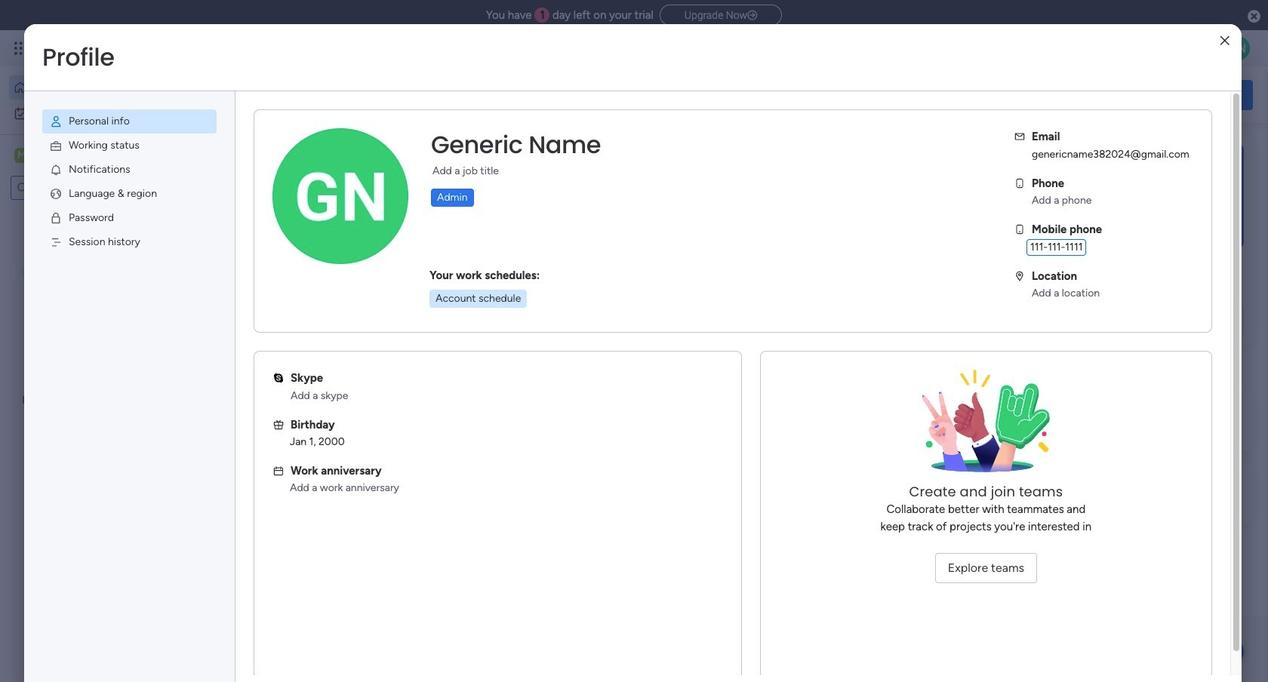 Task type: describe. For each thing, give the bounding box(es) containing it.
close recently visited image
[[233, 153, 251, 171]]

workspace image
[[14, 147, 29, 164]]

close my workspaces image
[[233, 441, 251, 459]]

Search in workspace field
[[32, 179, 108, 197]]

component image for public board image
[[502, 330, 515, 343]]

generic name image
[[1226, 36, 1251, 60]]

personal info image
[[49, 115, 63, 128]]

Add a mobile phone field
[[1027, 239, 1087, 256]]

workspace selection element
[[14, 147, 126, 166]]

1 menu item from the top
[[42, 110, 217, 134]]

working status image
[[49, 139, 63, 153]]

select product image
[[14, 41, 29, 56]]

v2 user feedback image
[[1039, 86, 1051, 103]]

open update feed (inbox) image
[[233, 390, 251, 408]]

dapulse rightstroke image
[[748, 10, 758, 21]]

close image
[[1221, 35, 1230, 46]]

dapulse close image
[[1248, 9, 1261, 24]]

v2 bolt switch image
[[1157, 86, 1166, 103]]

getting started element
[[1027, 391, 1254, 451]]

workspace image
[[258, 486, 295, 522]]

menu menu
[[24, 91, 235, 273]]

add to favorites image
[[450, 306, 465, 321]]

no teams image
[[911, 370, 1062, 483]]

public board image
[[502, 306, 518, 322]]

quick search results list box
[[233, 171, 991, 372]]

password image
[[49, 211, 63, 225]]



Task type: locate. For each thing, give the bounding box(es) containing it.
None field
[[427, 129, 605, 161]]

component image for public board icon
[[252, 330, 266, 343]]

session history image
[[49, 236, 63, 249]]

6 menu item from the top
[[42, 230, 217, 254]]

2 option from the top
[[9, 101, 184, 125]]

option
[[9, 76, 184, 100], [9, 101, 184, 125]]

0 horizontal spatial component image
[[252, 330, 266, 343]]

1 horizontal spatial component image
[[502, 330, 515, 343]]

component image down public board icon
[[252, 330, 266, 343]]

language & region image
[[49, 187, 63, 201]]

option up personal info icon on the top left of page
[[9, 76, 184, 100]]

notifications image
[[49, 163, 63, 177]]

clear search image
[[110, 180, 125, 196]]

2 menu item from the top
[[42, 134, 217, 158]]

component image down public board image
[[502, 330, 515, 343]]

component image
[[252, 330, 266, 343], [502, 330, 515, 343]]

menu item
[[42, 110, 217, 134], [42, 134, 217, 158], [42, 158, 217, 182], [42, 182, 217, 206], [42, 206, 217, 230], [42, 230, 217, 254]]

0 vertical spatial option
[[9, 76, 184, 100]]

5 menu item from the top
[[42, 206, 217, 230]]

4 menu item from the top
[[42, 182, 217, 206]]

option up workspace selection 'element'
[[9, 101, 184, 125]]

public board image
[[252, 306, 269, 322]]

2 component image from the left
[[502, 330, 515, 343]]

1 vertical spatial option
[[9, 101, 184, 125]]

1 component image from the left
[[252, 330, 266, 343]]

templates image image
[[1041, 144, 1240, 248]]

3 menu item from the top
[[42, 158, 217, 182]]

1 option from the top
[[9, 76, 184, 100]]



Task type: vqa. For each thing, say whether or not it's contained in the screenshot.
text field
no



